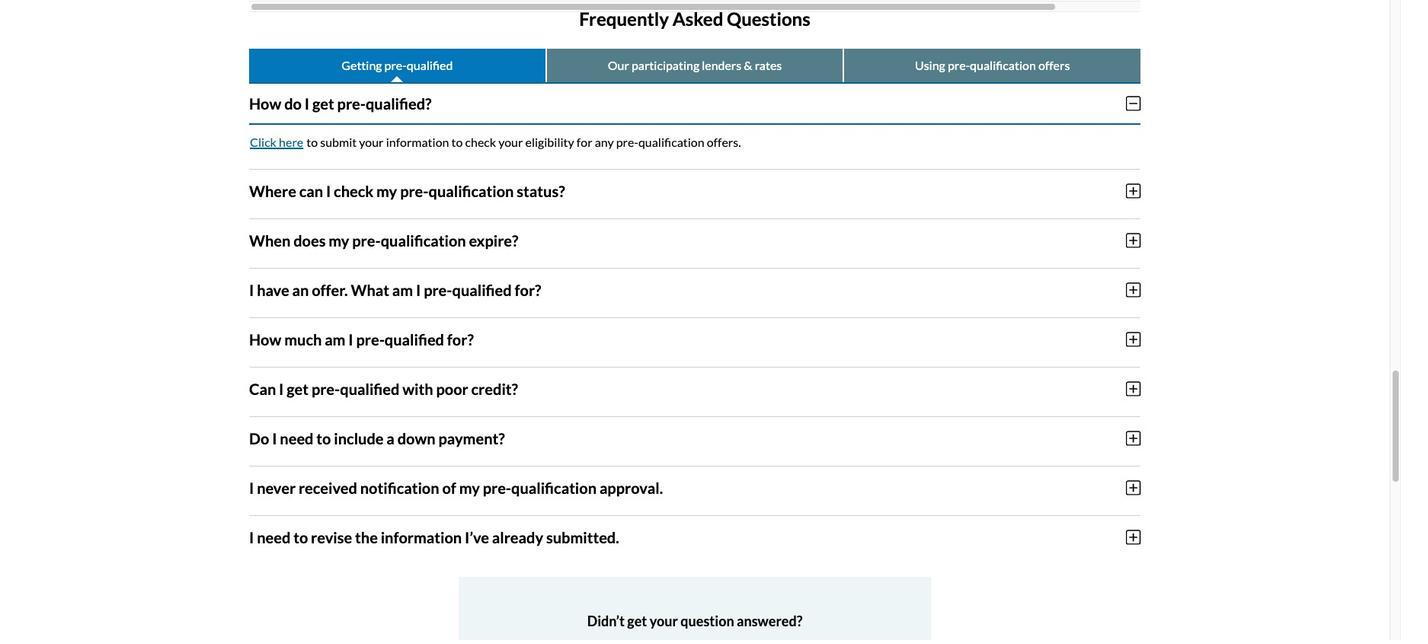 Task type: vqa. For each thing, say whether or not it's contained in the screenshot.
gain,
no



Task type: locate. For each thing, give the bounding box(es) containing it.
plus square image for status?
[[1126, 183, 1141, 199]]

how much am i pre-qualified for? button
[[249, 318, 1141, 361]]

submitted.
[[546, 529, 619, 547]]

how left much
[[249, 330, 281, 349]]

your left the question
[[650, 613, 678, 630]]

pre- right what
[[424, 281, 452, 299]]

information down qualified?
[[386, 135, 449, 149]]

down
[[398, 429, 436, 448]]

i need to revise the information i've already submitted.
[[249, 529, 619, 547]]

can
[[299, 182, 323, 200]]

our participating lenders & rates button
[[547, 48, 843, 82]]

pre- up what
[[352, 231, 381, 250]]

get right didn't
[[627, 613, 647, 630]]

1 plus square image from the top
[[1126, 183, 1141, 199]]

information
[[386, 135, 449, 149], [381, 529, 462, 547]]

pre- down what
[[356, 330, 385, 349]]

0 vertical spatial how
[[249, 94, 281, 112]]

approval.
[[600, 479, 663, 497]]

plus square image
[[1126, 183, 1141, 199], [1126, 232, 1141, 249], [1126, 282, 1141, 298], [1126, 331, 1141, 348], [1126, 430, 1141, 447], [1126, 480, 1141, 497], [1126, 529, 1141, 546]]

my right of
[[459, 479, 480, 497]]

pre- down much
[[312, 380, 340, 398]]

get inside 'button'
[[287, 380, 309, 398]]

information inside "button"
[[381, 529, 462, 547]]

your right the submit
[[359, 135, 384, 149]]

1 how from the top
[[249, 94, 281, 112]]

click here button
[[249, 131, 304, 154]]

i have an offer. what am i pre-qualified for?
[[249, 281, 541, 299]]

qualified
[[407, 58, 453, 72], [452, 281, 512, 299], [385, 330, 444, 349], [340, 380, 400, 398]]

2 vertical spatial my
[[459, 479, 480, 497]]

how do i get pre-qualified?
[[249, 94, 432, 112]]

pre- right using at top
[[948, 58, 970, 72]]

much
[[284, 330, 322, 349]]

0 vertical spatial information
[[386, 135, 449, 149]]

1 vertical spatial need
[[257, 529, 291, 547]]

submit
[[320, 135, 357, 149]]

1 vertical spatial get
[[287, 380, 309, 398]]

a
[[387, 429, 395, 448]]

0 horizontal spatial get
[[287, 380, 309, 398]]

0 vertical spatial my
[[377, 182, 397, 200]]

how much am i pre-qualified for?
[[249, 330, 474, 349]]

what
[[351, 281, 389, 299]]

plus square image inside i need to revise the information i've already submitted. "button"
[[1126, 529, 1141, 546]]

qualification left offers
[[970, 58, 1036, 72]]

i
[[305, 94, 309, 112], [326, 182, 331, 200], [249, 281, 254, 299], [416, 281, 421, 299], [349, 330, 353, 349], [279, 380, 284, 398], [272, 429, 277, 448], [249, 479, 254, 497], [249, 529, 254, 547]]

0 horizontal spatial check
[[334, 182, 374, 200]]

6 plus square image from the top
[[1126, 480, 1141, 497]]

our participating lenders & rates
[[608, 58, 782, 72]]

pre- down getting
[[337, 94, 366, 112]]

frequently asked questions
[[579, 7, 811, 30]]

3 plus square image from the top
[[1126, 282, 1141, 298]]

am
[[392, 281, 413, 299], [325, 330, 346, 349]]

i have an offer. what am i pre-qualified for? button
[[249, 269, 1141, 311]]

plus square image inside the when does my pre-qualification expire? button
[[1126, 232, 1141, 249]]

your left eligibility
[[499, 135, 523, 149]]

7 plus square image from the top
[[1126, 529, 1141, 546]]

1 horizontal spatial my
[[377, 182, 397, 200]]

get
[[312, 94, 334, 112], [287, 380, 309, 398], [627, 613, 647, 630]]

answered?
[[737, 613, 803, 630]]

how for how do i get pre-qualified?
[[249, 94, 281, 112]]

1 vertical spatial my
[[329, 231, 349, 250]]

do
[[249, 429, 269, 448]]

2 plus square image from the top
[[1126, 232, 1141, 249]]

my
[[377, 182, 397, 200], [329, 231, 349, 250], [459, 479, 480, 497]]

am right what
[[392, 281, 413, 299]]

can
[[249, 380, 276, 398]]

to up where can i check my pre-qualification status?
[[452, 135, 463, 149]]

i inside can i get pre-qualified with poor credit? 'button'
[[279, 380, 284, 398]]

qualification
[[970, 58, 1036, 72], [639, 135, 705, 149], [429, 182, 514, 200], [381, 231, 466, 250], [511, 479, 597, 497]]

tab list
[[249, 0, 1141, 12]]

questions
[[727, 7, 811, 30]]

qualification up expire?
[[429, 182, 514, 200]]

plus square image
[[1126, 381, 1141, 397]]

pre- up when does my pre-qualification expire?
[[400, 182, 429, 200]]

to right here
[[307, 135, 318, 149]]

qualified inside frequently asked questions tab list
[[407, 58, 453, 72]]

qualified down expire?
[[452, 281, 512, 299]]

how do i get pre-qualified? button
[[249, 82, 1141, 125]]

plus square image inside do i need to include a down payment? button
[[1126, 430, 1141, 447]]

my right does
[[329, 231, 349, 250]]

qualified left with
[[340, 380, 400, 398]]

qualification down where can i check my pre-qualification status?
[[381, 231, 466, 250]]

1 horizontal spatial am
[[392, 281, 413, 299]]

2 how from the top
[[249, 330, 281, 349]]

0 vertical spatial need
[[280, 429, 314, 448]]

get inside dropdown button
[[312, 94, 334, 112]]

4 plus square image from the top
[[1126, 331, 1141, 348]]

1 horizontal spatial for?
[[515, 281, 541, 299]]

where can i check my pre-qualification status? button
[[249, 170, 1141, 212]]

pre- right getting
[[385, 58, 407, 72]]

i never received notification of my pre-qualification approval.
[[249, 479, 663, 497]]

5 plus square image from the top
[[1126, 430, 1141, 447]]

didn't
[[587, 613, 625, 630]]

offers
[[1039, 58, 1070, 72]]

1 vertical spatial information
[[381, 529, 462, 547]]

how inside dropdown button
[[249, 94, 281, 112]]

&
[[744, 58, 753, 72]]

how
[[249, 94, 281, 112], [249, 330, 281, 349]]

get right the can
[[287, 380, 309, 398]]

do i need to include a down payment?
[[249, 429, 505, 448]]

1 horizontal spatial check
[[465, 135, 496, 149]]

offers.
[[707, 135, 741, 149]]

revise
[[311, 529, 352, 547]]

2 horizontal spatial my
[[459, 479, 480, 497]]

how inside button
[[249, 330, 281, 349]]

didn't get your question answered?
[[587, 613, 803, 630]]

qualified up qualified?
[[407, 58, 453, 72]]

plus square image inside i have an offer. what am i pre-qualified for? button
[[1126, 282, 1141, 298]]

for? up poor
[[447, 330, 474, 349]]

check right can
[[334, 182, 374, 200]]

where
[[249, 182, 296, 200]]

1 vertical spatial check
[[334, 182, 374, 200]]

qualification up submitted.
[[511, 479, 597, 497]]

check left eligibility
[[465, 135, 496, 149]]

pre- inside "button"
[[400, 182, 429, 200]]

frequently asked questions tab list
[[249, 48, 1141, 82]]

2 vertical spatial get
[[627, 613, 647, 630]]

information down 'notification'
[[381, 529, 462, 547]]

am right much
[[325, 330, 346, 349]]

i inside do i need to include a down payment? button
[[272, 429, 277, 448]]

our
[[608, 58, 629, 72]]

get right do
[[312, 94, 334, 112]]

plus square image for qualification
[[1126, 480, 1141, 497]]

plus square image inside where can i check my pre-qualification status? "button"
[[1126, 183, 1141, 199]]

include
[[334, 429, 384, 448]]

0 vertical spatial for?
[[515, 281, 541, 299]]

how left do
[[249, 94, 281, 112]]

1 vertical spatial am
[[325, 330, 346, 349]]

poor
[[436, 380, 468, 398]]

1 vertical spatial how
[[249, 330, 281, 349]]

pre-
[[385, 58, 407, 72], [948, 58, 970, 72], [337, 94, 366, 112], [616, 135, 639, 149], [400, 182, 429, 200], [352, 231, 381, 250], [424, 281, 452, 299], [356, 330, 385, 349], [312, 380, 340, 398], [483, 479, 511, 497]]

need
[[280, 429, 314, 448], [257, 529, 291, 547]]

my up when does my pre-qualification expire?
[[377, 182, 397, 200]]

0 horizontal spatial your
[[359, 135, 384, 149]]

need right do
[[280, 429, 314, 448]]

plus square image inside i never received notification of my pre-qualification approval. button
[[1126, 480, 1141, 497]]

i inside how much am i pre-qualified for? button
[[349, 330, 353, 349]]

pre- right "any" at the left of the page
[[616, 135, 639, 149]]

0 vertical spatial check
[[465, 135, 496, 149]]

plus square image for already
[[1126, 529, 1141, 546]]

need down the "never"
[[257, 529, 291, 547]]

minus square image
[[1126, 95, 1141, 112]]

to left include
[[317, 429, 331, 448]]

click
[[250, 135, 277, 149]]

received
[[299, 479, 357, 497]]

your
[[359, 135, 384, 149], [499, 135, 523, 149], [650, 613, 678, 630]]

with
[[403, 380, 433, 398]]

to left revise on the left of page
[[294, 529, 308, 547]]

check
[[465, 135, 496, 149], [334, 182, 374, 200]]

for?
[[515, 281, 541, 299], [447, 330, 474, 349]]

qualified up with
[[385, 330, 444, 349]]

1 horizontal spatial get
[[312, 94, 334, 112]]

eligibility
[[525, 135, 574, 149]]

i inside how do i get pre-qualified? dropdown button
[[305, 94, 309, 112]]

to
[[307, 135, 318, 149], [452, 135, 463, 149], [317, 429, 331, 448], [294, 529, 308, 547]]

i never received notification of my pre-qualification approval. button
[[249, 467, 1141, 510]]

0 vertical spatial am
[[392, 281, 413, 299]]

1 vertical spatial for?
[[447, 330, 474, 349]]

for? down expire?
[[515, 281, 541, 299]]

0 horizontal spatial am
[[325, 330, 346, 349]]

0 vertical spatial get
[[312, 94, 334, 112]]



Task type: describe. For each thing, give the bounding box(es) containing it.
already
[[492, 529, 543, 547]]

when does my pre-qualification expire?
[[249, 231, 519, 250]]

have
[[257, 281, 289, 299]]

using pre-qualification offers button
[[845, 48, 1141, 82]]

to inside button
[[317, 429, 331, 448]]

using pre-qualification offers
[[915, 58, 1070, 72]]

never
[[257, 479, 296, 497]]

i inside i need to revise the information i've already submitted. "button"
[[249, 529, 254, 547]]

asked
[[673, 7, 723, 30]]

my inside "button"
[[377, 182, 397, 200]]

can i get pre-qualified with poor credit? button
[[249, 368, 1141, 410]]

qualified?
[[366, 94, 432, 112]]

1 horizontal spatial your
[[499, 135, 523, 149]]

i need to revise the information i've already submitted. button
[[249, 516, 1141, 559]]

an
[[292, 281, 309, 299]]

information for the
[[381, 529, 462, 547]]

information for your
[[386, 135, 449, 149]]

getting pre-qualified button
[[249, 48, 545, 82]]

2 horizontal spatial get
[[627, 613, 647, 630]]

rates
[[755, 58, 782, 72]]

here
[[279, 135, 303, 149]]

notification
[[360, 479, 439, 497]]

where can i check my pre-qualification status?
[[249, 182, 565, 200]]

status?
[[517, 182, 565, 200]]

do i need to include a down payment? button
[[249, 417, 1141, 460]]

click here to submit your information to check your eligibility for any pre-qualification offers.
[[250, 135, 741, 149]]

qualification down how do i get pre-qualified? dropdown button
[[639, 135, 705, 149]]

need inside button
[[280, 429, 314, 448]]

pre- inside dropdown button
[[337, 94, 366, 112]]

when does my pre-qualification expire? button
[[249, 219, 1141, 262]]

frequently
[[579, 7, 669, 30]]

pre- inside 'button'
[[312, 380, 340, 398]]

2 horizontal spatial your
[[650, 613, 678, 630]]

how for how much am i pre-qualified for?
[[249, 330, 281, 349]]

getting
[[342, 58, 382, 72]]

does
[[294, 231, 326, 250]]

using
[[915, 58, 946, 72]]

plus square image for payment?
[[1126, 430, 1141, 447]]

participating
[[632, 58, 700, 72]]

question
[[681, 613, 734, 630]]

the
[[355, 529, 378, 547]]

check inside "button"
[[334, 182, 374, 200]]

to inside "button"
[[294, 529, 308, 547]]

of
[[442, 479, 456, 497]]

pre- right of
[[483, 479, 511, 497]]

getting pre-qualified
[[342, 58, 453, 72]]

i inside where can i check my pre-qualification status? "button"
[[326, 182, 331, 200]]

qualification inside frequently asked questions tab list
[[970, 58, 1036, 72]]

getting pre-qualified tab panel
[[249, 82, 1141, 565]]

can i get pre-qualified with poor credit?
[[249, 380, 518, 398]]

need inside "button"
[[257, 529, 291, 547]]

plus square image for pre-
[[1126, 282, 1141, 298]]

any
[[595, 135, 614, 149]]

plus square image inside how much am i pre-qualified for? button
[[1126, 331, 1141, 348]]

0 horizontal spatial my
[[329, 231, 349, 250]]

offer.
[[312, 281, 348, 299]]

do
[[284, 94, 302, 112]]

for
[[577, 135, 593, 149]]

qualified inside 'button'
[[340, 380, 400, 398]]

credit?
[[471, 380, 518, 398]]

expire?
[[469, 231, 519, 250]]

i've
[[465, 529, 489, 547]]

0 horizontal spatial for?
[[447, 330, 474, 349]]

payment?
[[439, 429, 505, 448]]

lenders
[[702, 58, 742, 72]]

qualification inside "button"
[[429, 182, 514, 200]]

when
[[249, 231, 291, 250]]

i inside i never received notification of my pre-qualification approval. button
[[249, 479, 254, 497]]



